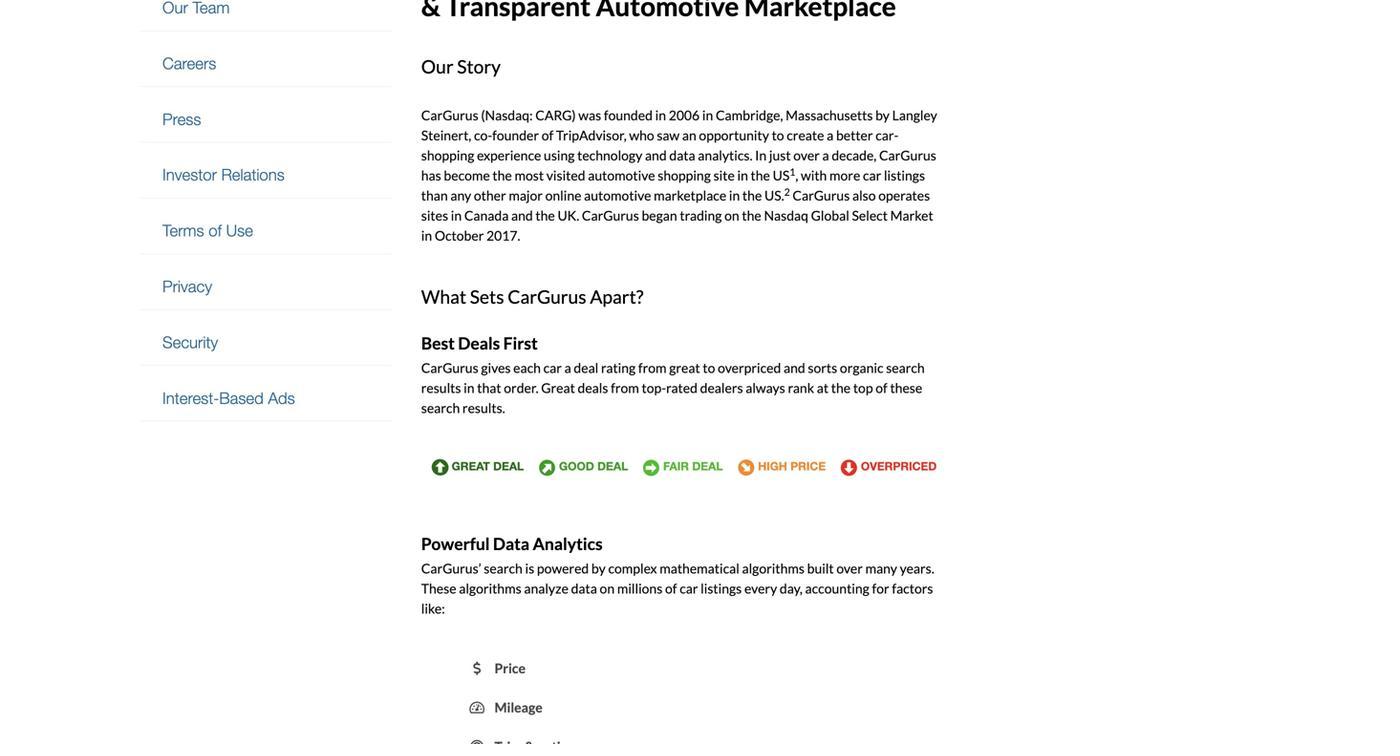 Task type: describe. For each thing, give the bounding box(es) containing it.
better
[[836, 127, 873, 144]]

of inside best deals first cargurus gives each car a deal rating from great to overpriced and sorts organic search results in that order. great deals from top-rated dealers always rank at the top of these search results.
[[876, 380, 888, 396]]

dollar sign image
[[473, 662, 481, 676]]

was
[[578, 107, 601, 123]]

apart?
[[590, 286, 644, 308]]

2006
[[669, 107, 700, 123]]

the down 'experience'
[[493, 167, 512, 184]]

that
[[477, 380, 501, 396]]

using
[[544, 147, 575, 164]]

decade,
[[832, 147, 877, 164]]

cargurus right uk.
[[582, 208, 639, 224]]

founded
[[604, 107, 653, 123]]

cargurus up steinert,
[[421, 107, 478, 123]]

listings inside , with more car listings than any other major online automotive marketplace in the us.
[[884, 167, 925, 184]]

site
[[713, 167, 735, 184]]

investor relations link
[[140, 153, 393, 198]]

1 vertical spatial a
[[822, 147, 829, 164]]

order.
[[504, 380, 539, 396]]

cargurus also operates sites in canada and the uk. cargurus began trading on the nasdaq global select market in october 2017.
[[421, 187, 933, 244]]

great
[[669, 360, 700, 376]]

saw
[[657, 127, 680, 144]]

rated
[[666, 380, 698, 396]]

massachusetts
[[786, 107, 873, 123]]

by inside cargurus (nasdaq: carg) was founded in 2006 in cambridge, massachusetts by langley steinert, co-founder of tripadvisor, who saw an opportunity to create a better car- shopping experience using technology and data analytics. in just over a decade, cargurus has become the most visited automotive shopping site in the us
[[876, 107, 890, 123]]

operates
[[878, 187, 930, 204]]

accounting
[[805, 581, 870, 597]]

car inside powerful data analytics cargurus' search is powered by complex mathematical algorithms built over many years. these algorithms analyze data on millions of car listings every day, accounting for factors like:
[[680, 581, 698, 597]]

ads
[[268, 389, 295, 407]]

our story
[[421, 56, 501, 78]]

at
[[817, 380, 829, 396]]

dealers
[[700, 380, 743, 396]]

in
[[755, 147, 767, 164]]

for
[[872, 581, 889, 597]]

any
[[450, 187, 471, 204]]

to inside cargurus (nasdaq: carg) was founded in 2006 in cambridge, massachusetts by langley steinert, co-founder of tripadvisor, who saw an opportunity to create a better car- shopping experience using technology and data analytics. in just over a decade, cargurus has become the most visited automotive shopping site in the us
[[772, 127, 784, 144]]

in right '2006'
[[702, 107, 713, 123]]

fair deal
[[660, 460, 723, 473]]

factors
[[892, 581, 933, 597]]

use
[[226, 221, 253, 240]]

results
[[421, 380, 461, 396]]

in inside best deals first cargurus gives each car a deal rating from great to overpriced and sorts organic search results in that order. great deals from top-rated dealers always rank at the top of these search results.
[[464, 380, 475, 396]]

deal
[[574, 360, 599, 376]]

powered
[[537, 561, 589, 577]]

search inside powerful data analytics cargurus' search is powered by complex mathematical algorithms built over many years. these algorithms analyze data on millions of car listings every day, accounting for factors like:
[[484, 561, 523, 577]]

other
[[474, 187, 506, 204]]

2
[[784, 186, 790, 198]]

on inside powerful data analytics cargurus' search is powered by complex mathematical algorithms built over many years. these algorithms analyze data on millions of car listings every day, accounting for factors like:
[[600, 581, 615, 597]]

0 vertical spatial from
[[638, 360, 667, 376]]

overpriced
[[858, 460, 937, 473]]

top-
[[642, 380, 666, 396]]

langley
[[892, 107, 937, 123]]

high
[[758, 460, 787, 473]]

just
[[769, 147, 791, 164]]

us
[[773, 167, 790, 184]]

deal for good deal
[[597, 460, 628, 473]]

great
[[452, 460, 490, 473]]

data inside cargurus (nasdaq: carg) was founded in 2006 in cambridge, massachusetts by langley steinert, co-founder of tripadvisor, who saw an opportunity to create a better car- shopping experience using technology and data analytics. in just over a decade, cargurus has become the most visited automotive shopping site in the us
[[669, 147, 695, 164]]

organic
[[840, 360, 884, 376]]

,
[[795, 167, 798, 184]]

built
[[807, 561, 834, 577]]

car inside , with more car listings than any other major online automotive marketplace in the us.
[[863, 167, 881, 184]]

investor
[[162, 166, 217, 184]]

in down sites
[[421, 228, 432, 244]]

first
[[503, 333, 538, 353]]

create
[[787, 127, 824, 144]]

in up october
[[451, 208, 462, 224]]

0 horizontal spatial algorithms
[[459, 581, 522, 597]]

in up saw
[[655, 107, 666, 123]]

privacy
[[162, 277, 212, 296]]

relations
[[221, 166, 285, 184]]

what
[[421, 286, 466, 308]]

more
[[830, 167, 860, 184]]

tachometer alt image
[[470, 702, 485, 715]]

terms
[[162, 221, 204, 240]]

over inside powerful data analytics cargurus' search is powered by complex mathematical algorithms built over many years. these algorithms analyze data on millions of car listings every day, accounting for factors like:
[[837, 561, 863, 577]]

the inside best deals first cargurus gives each car a deal rating from great to overpriced and sorts organic search results in that order. great deals from top-rated dealers always rank at the top of these search results.
[[831, 380, 851, 396]]

technology
[[577, 147, 642, 164]]

automotive inside , with more car listings than any other major online automotive marketplace in the us.
[[584, 187, 651, 204]]

us.
[[765, 187, 784, 204]]

online
[[545, 187, 582, 204]]

of inside powerful data analytics cargurus' search is powered by complex mathematical algorithms built over many years. these algorithms analyze data on millions of car listings every day, accounting for factors like:
[[665, 581, 677, 597]]

cargurus'
[[421, 561, 481, 577]]

rank
[[788, 380, 814, 396]]

interest-based ads link
[[140, 376, 393, 421]]

each
[[513, 360, 541, 376]]

fair
[[663, 460, 689, 473]]

years.
[[900, 561, 934, 577]]

gives
[[481, 360, 511, 376]]

in inside , with more car listings than any other major online automotive marketplace in the us.
[[729, 187, 740, 204]]

of inside cargurus (nasdaq: carg) was founded in 2006 in cambridge, massachusetts by langley steinert, co-founder of tripadvisor, who saw an opportunity to create a better car- shopping experience using technology and data analytics. in just over a decade, cargurus has become the most visited automotive shopping site in the us
[[542, 127, 554, 144]]

and inside cargurus also operates sites in canada and the uk. cargurus began trading on the nasdaq global select market in october 2017.
[[511, 208, 533, 224]]

high price
[[755, 460, 826, 473]]

0 vertical spatial a
[[827, 127, 834, 144]]

many
[[865, 561, 897, 577]]

complex
[[608, 561, 657, 577]]

2 horizontal spatial search
[[886, 360, 925, 376]]

cargurus (nasdaq: carg) was founded in 2006 in cambridge, massachusetts by langley steinert, co-founder of tripadvisor, who saw an opportunity to create a better car- shopping experience using technology and data analytics. in just over a decade, cargurus has become the most visited automotive shopping site in the us
[[421, 107, 937, 184]]

good deal
[[556, 460, 628, 473]]

rating
[[601, 360, 636, 376]]

also
[[852, 187, 876, 204]]

to inside best deals first cargurus gives each car a deal rating from great to overpriced and sorts organic search results in that order. great deals from top-rated dealers always rank at the top of these search results.
[[703, 360, 715, 376]]

1 vertical spatial shopping
[[658, 167, 711, 184]]

story
[[457, 56, 501, 78]]



Task type: locate. For each thing, give the bounding box(es) containing it.
a inside best deals first cargurus gives each car a deal rating from great to overpriced and sorts organic search results in that order. great deals from top-rated dealers always rank at the top of these search results.
[[564, 360, 571, 376]]

best deals first cargurus gives each car a deal rating from great to overpriced and sorts organic search results in that order. great deals from top-rated dealers always rank at the top of these search results.
[[421, 333, 925, 416]]

interest-based ads
[[162, 389, 295, 407]]

an
[[682, 127, 696, 144]]

from up top-
[[638, 360, 667, 376]]

0 horizontal spatial and
[[511, 208, 533, 224]]

security
[[162, 333, 218, 352]]

car up also
[[863, 167, 881, 184]]

with
[[801, 167, 827, 184]]

on inside cargurus also operates sites in canada and the uk. cargurus began trading on the nasdaq global select market in october 2017.
[[725, 208, 739, 224]]

and down major at the top
[[511, 208, 533, 224]]

good
[[559, 460, 594, 473]]

cargurus inside best deals first cargurus gives each car a deal rating from great to overpriced and sorts organic search results in that order. great deals from top-rated dealers always rank at the top of these search results.
[[421, 360, 478, 376]]

0 vertical spatial shopping
[[421, 147, 474, 164]]

2 vertical spatial search
[[484, 561, 523, 577]]

the left us.
[[743, 187, 762, 204]]

listings up the 'operates'
[[884, 167, 925, 184]]

deal right good on the left of page
[[597, 460, 628, 473]]

car down mathematical
[[680, 581, 698, 597]]

visited
[[546, 167, 585, 184]]

deal for fair deal
[[692, 460, 723, 473]]

1 horizontal spatial search
[[484, 561, 523, 577]]

and down saw
[[645, 147, 667, 164]]

1 vertical spatial listings
[[701, 581, 742, 597]]

terms of use
[[162, 221, 253, 240]]

in left that
[[464, 380, 475, 396]]

founder
[[492, 127, 539, 144]]

listings down mathematical
[[701, 581, 742, 597]]

press link
[[140, 97, 393, 142]]

nasdaq
[[764, 208, 808, 224]]

select
[[852, 208, 888, 224]]

search down data at the left bottom of page
[[484, 561, 523, 577]]

market
[[890, 208, 933, 224]]

0 horizontal spatial data
[[571, 581, 597, 597]]

1 vertical spatial on
[[600, 581, 615, 597]]

1 vertical spatial over
[[837, 561, 863, 577]]

and inside best deals first cargurus gives each car a deal rating from great to overpriced and sorts organic search results in that order. great deals from top-rated dealers always rank at the top of these search results.
[[784, 360, 805, 376]]

global
[[811, 208, 849, 224]]

2 horizontal spatial deal
[[692, 460, 723, 473]]

the right at
[[831, 380, 851, 396]]

1 horizontal spatial to
[[772, 127, 784, 144]]

price
[[495, 660, 526, 677]]

over up accounting
[[837, 561, 863, 577]]

0 vertical spatial data
[[669, 147, 695, 164]]

began
[[642, 208, 677, 224]]

what sets cargurus apart?
[[421, 286, 644, 308]]

careers link
[[140, 41, 393, 86]]

3 deal from the left
[[692, 460, 723, 473]]

1 vertical spatial by
[[592, 561, 606, 577]]

0 vertical spatial listings
[[884, 167, 925, 184]]

every
[[744, 581, 777, 597]]

1 horizontal spatial algorithms
[[742, 561, 805, 577]]

data
[[493, 534, 530, 554]]

0 horizontal spatial car
[[543, 360, 562, 376]]

0 vertical spatial automotive
[[588, 167, 655, 184]]

1 horizontal spatial shopping
[[658, 167, 711, 184]]

car inside best deals first cargurus gives each car a deal rating from great to overpriced and sorts organic search results in that order. great deals from top-rated dealers always rank at the top of these search results.
[[543, 360, 562, 376]]

trading
[[680, 208, 722, 224]]

automotive
[[588, 167, 655, 184], [584, 187, 651, 204]]

in down site
[[729, 187, 740, 204]]

0 vertical spatial car
[[863, 167, 881, 184]]

0 horizontal spatial on
[[600, 581, 615, 597]]

analyze
[[524, 581, 569, 597]]

0 vertical spatial to
[[772, 127, 784, 144]]

1 vertical spatial data
[[571, 581, 597, 597]]

1 vertical spatial and
[[511, 208, 533, 224]]

by up car-
[[876, 107, 890, 123]]

2 vertical spatial and
[[784, 360, 805, 376]]

0 horizontal spatial shopping
[[421, 147, 474, 164]]

(nasdaq:
[[481, 107, 533, 123]]

mathematical
[[660, 561, 740, 577]]

menu containing careers
[[140, 0, 393, 422]]

cargurus down car-
[[879, 147, 936, 164]]

most
[[515, 167, 544, 184]]

1 vertical spatial search
[[421, 400, 460, 416]]

of right top
[[876, 380, 888, 396]]

1 horizontal spatial on
[[725, 208, 739, 224]]

and up rank
[[784, 360, 805, 376]]

search up these
[[886, 360, 925, 376]]

opportunity
[[699, 127, 769, 144]]

1 horizontal spatial by
[[876, 107, 890, 123]]

the down 'in' on the top right
[[751, 167, 770, 184]]

1 horizontal spatial car
[[680, 581, 698, 597]]

on right trading
[[725, 208, 739, 224]]

deals
[[578, 380, 608, 396]]

mileage
[[495, 700, 543, 716]]

of down carg)
[[542, 127, 554, 144]]

interest-
[[162, 389, 219, 407]]

search down results
[[421, 400, 460, 416]]

by left complex
[[592, 561, 606, 577]]

terms of use link
[[140, 208, 393, 254]]

data down an
[[669, 147, 695, 164]]

cargurus
[[421, 107, 478, 123], [879, 147, 936, 164], [793, 187, 850, 204], [582, 208, 639, 224], [508, 286, 586, 308], [421, 360, 478, 376]]

to up dealers
[[703, 360, 715, 376]]

over down create
[[793, 147, 820, 164]]

car up the great
[[543, 360, 562, 376]]

the left nasdaq
[[742, 208, 761, 224]]

the left uk.
[[536, 208, 555, 224]]

1 vertical spatial automotive
[[584, 187, 651, 204]]

a left deal
[[564, 360, 571, 376]]

0 horizontal spatial to
[[703, 360, 715, 376]]

marketplace
[[654, 187, 726, 204]]

by
[[876, 107, 890, 123], [592, 561, 606, 577]]

shopping up marketplace
[[658, 167, 711, 184]]

by inside powerful data analytics cargurus' search is powered by complex mathematical algorithms built over many years. these algorithms analyze data on millions of car listings every day, accounting for factors like:
[[592, 561, 606, 577]]

deal right fair
[[692, 460, 723, 473]]

1 horizontal spatial data
[[669, 147, 695, 164]]

of left use
[[209, 221, 222, 240]]

great deal
[[448, 460, 524, 473]]

0 vertical spatial search
[[886, 360, 925, 376]]

of right millions
[[665, 581, 677, 597]]

analytics
[[533, 534, 603, 554]]

1 horizontal spatial deal
[[597, 460, 628, 473]]

these
[[421, 581, 456, 597]]

2 vertical spatial car
[[680, 581, 698, 597]]

a up with
[[822, 147, 829, 164]]

sorts
[[808, 360, 837, 376]]

2 horizontal spatial and
[[784, 360, 805, 376]]

1 vertical spatial from
[[611, 380, 639, 396]]

deal for great deal
[[493, 460, 524, 473]]

data down powered
[[571, 581, 597, 597]]

to up the just
[[772, 127, 784, 144]]

0 vertical spatial algorithms
[[742, 561, 805, 577]]

1 horizontal spatial and
[[645, 147, 667, 164]]

privacy link
[[140, 264, 393, 309]]

1 horizontal spatial listings
[[884, 167, 925, 184]]

great
[[541, 380, 575, 396]]

cargurus up results
[[421, 360, 478, 376]]

car
[[863, 167, 881, 184], [543, 360, 562, 376], [680, 581, 698, 597]]

press
[[162, 110, 201, 128]]

a down massachusetts
[[827, 127, 834, 144]]

automotive inside cargurus (nasdaq: carg) was founded in 2006 in cambridge, massachusetts by langley steinert, co-founder of tripadvisor, who saw an opportunity to create a better car- shopping experience using technology and data analytics. in just over a decade, cargurus has become the most visited automotive shopping site in the us
[[588, 167, 655, 184]]

of inside menu
[[209, 221, 222, 240]]

algorithms down cargurus'
[[459, 581, 522, 597]]

from down rating
[[611, 380, 639, 396]]

best
[[421, 333, 455, 353]]

and inside cargurus (nasdaq: carg) was founded in 2006 in cambridge, massachusetts by langley steinert, co-founder of tripadvisor, who saw an opportunity to create a better car- shopping experience using technology and data analytics. in just over a decade, cargurus has become the most visited automotive shopping site in the us
[[645, 147, 667, 164]]

the inside , with more car listings than any other major online automotive marketplace in the us.
[[743, 187, 762, 204]]

tire image
[[470, 741, 484, 744]]

canada
[[464, 208, 509, 224]]

these
[[890, 380, 922, 396]]

0 vertical spatial by
[[876, 107, 890, 123]]

and
[[645, 147, 667, 164], [511, 208, 533, 224], [784, 360, 805, 376]]

0 vertical spatial on
[[725, 208, 739, 224]]

on down complex
[[600, 581, 615, 597]]

security link
[[140, 320, 393, 365]]

cargurus down with
[[793, 187, 850, 204]]

0 horizontal spatial search
[[421, 400, 460, 416]]

who
[[629, 127, 654, 144]]

overpriced
[[718, 360, 781, 376]]

data inside powerful data analytics cargurus' search is powered by complex mathematical algorithms built over many years. these algorithms analyze data on millions of car listings every day, accounting for factors like:
[[571, 581, 597, 597]]

2 deal from the left
[[597, 460, 628, 473]]

to
[[772, 127, 784, 144], [703, 360, 715, 376]]

top
[[853, 380, 873, 396]]

over inside cargurus (nasdaq: carg) was founded in 2006 in cambridge, massachusetts by langley steinert, co-founder of tripadvisor, who saw an opportunity to create a better car- shopping experience using technology and data analytics. in just over a decade, cargurus has become the most visited automotive shopping site in the us
[[793, 147, 820, 164]]

over
[[793, 147, 820, 164], [837, 561, 863, 577]]

listings inside powerful data analytics cargurus' search is powered by complex mathematical algorithms built over many years. these algorithms analyze data on millions of car listings every day, accounting for factors like:
[[701, 581, 742, 597]]

carg)
[[535, 107, 576, 123]]

1 vertical spatial to
[[703, 360, 715, 376]]

1 vertical spatial car
[[543, 360, 562, 376]]

1 deal from the left
[[493, 460, 524, 473]]

shopping down steinert,
[[421, 147, 474, 164]]

1 horizontal spatial over
[[837, 561, 863, 577]]

a
[[827, 127, 834, 144], [822, 147, 829, 164], [564, 360, 571, 376]]

steinert,
[[421, 127, 471, 144]]

co-
[[474, 127, 492, 144]]

results.
[[462, 400, 505, 416]]

in right site
[[737, 167, 748, 184]]

experience
[[477, 147, 541, 164]]

price
[[790, 460, 826, 473]]

cargurus up first
[[508, 286, 586, 308]]

analytics.
[[698, 147, 753, 164]]

2 vertical spatial a
[[564, 360, 571, 376]]

0 horizontal spatial deal
[[493, 460, 524, 473]]

0 vertical spatial over
[[793, 147, 820, 164]]

of
[[542, 127, 554, 144], [209, 221, 222, 240], [876, 380, 888, 396], [665, 581, 677, 597]]

deal right great
[[493, 460, 524, 473]]

algorithms up every
[[742, 561, 805, 577]]

major
[[509, 187, 543, 204]]

0 horizontal spatial listings
[[701, 581, 742, 597]]

on
[[725, 208, 739, 224], [600, 581, 615, 597]]

investor relations
[[162, 166, 285, 184]]

0 horizontal spatial by
[[592, 561, 606, 577]]

1 vertical spatial algorithms
[[459, 581, 522, 597]]

0 horizontal spatial over
[[793, 147, 820, 164]]

our
[[421, 56, 454, 78]]

2 horizontal spatial car
[[863, 167, 881, 184]]

menu
[[140, 0, 393, 422]]

than
[[421, 187, 448, 204]]

uk.
[[558, 208, 579, 224]]

0 vertical spatial and
[[645, 147, 667, 164]]



Task type: vqa. For each thing, say whether or not it's contained in the screenshot.
I
no



